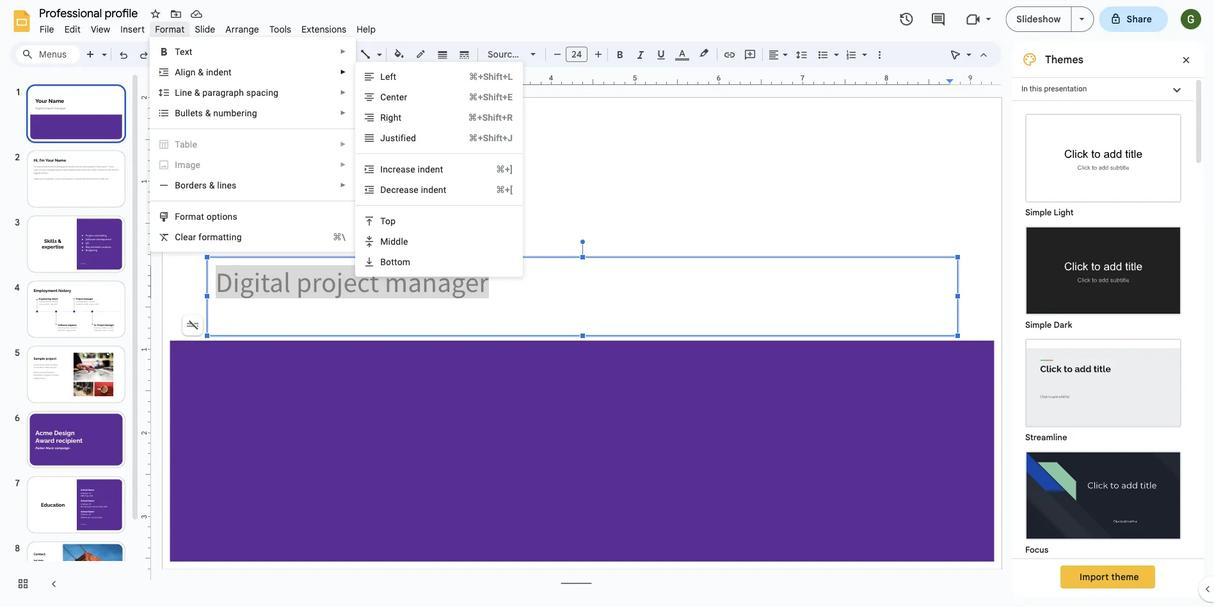 Task type: describe. For each thing, give the bounding box(es) containing it.
⌘+shift+l element
[[454, 70, 513, 83]]

bullets & numbering t element
[[175, 108, 261, 118]]

iddle
[[388, 236, 408, 247]]

ecrease
[[386, 185, 419, 195]]

enter
[[386, 92, 407, 102]]

themes application
[[0, 0, 1214, 608]]

r
[[380, 112, 386, 123]]

slide
[[195, 24, 215, 35]]

eft
[[385, 71, 396, 82]]

sans
[[519, 49, 540, 60]]

share
[[1127, 13, 1152, 25]]

lear
[[181, 232, 196, 243]]

► for borders & lines
[[340, 182, 346, 189]]

& right s
[[205, 108, 211, 118]]

highlight color image
[[697, 45, 711, 61]]

arrange
[[226, 24, 259, 35]]

bulle
[[175, 108, 195, 118]]

in this presentation
[[1021, 84, 1087, 93]]

ncrease
[[383, 164, 415, 175]]

import
[[1080, 572, 1109, 583]]

slideshow
[[1017, 13, 1061, 25]]

⌘+shift+j element
[[453, 132, 513, 145]]

theme
[[1111, 572, 1139, 583]]

border dash option
[[457, 45, 472, 63]]

⌘\
[[333, 232, 346, 243]]

option inside themes application
[[182, 316, 203, 336]]

⌘+shift+e element
[[453, 91, 513, 104]]

borders & lines
[[175, 180, 236, 191]]

top t element
[[380, 216, 400, 227]]

⌘+shift+l
[[469, 71, 513, 82]]

text color image
[[675, 45, 689, 61]]

option group inside themes section
[[1012, 101, 1194, 608]]

import theme
[[1080, 572, 1139, 583]]

menu bar inside menu bar banner
[[35, 17, 381, 38]]

Rename text field
[[35, 5, 145, 20]]

c for enter
[[380, 92, 386, 102]]

view
[[91, 24, 110, 35]]

increase indent i element
[[380, 164, 447, 175]]

right margin image
[[946, 75, 1002, 84]]

m iddle
[[380, 236, 408, 247]]

edit menu item
[[59, 22, 86, 37]]

i for m
[[175, 160, 177, 170]]

3 ► from the top
[[340, 89, 346, 96]]

focus
[[1025, 546, 1048, 556]]

bottom b element
[[380, 257, 414, 268]]

lines
[[217, 180, 236, 191]]

slideshow button
[[1006, 6, 1072, 32]]

spacing
[[246, 87, 279, 98]]

b
[[380, 257, 386, 268]]

main toolbar
[[79, 0, 890, 497]]

& left lines
[[209, 180, 215, 191]]

t
[[380, 216, 385, 227]]

tools
[[269, 24, 291, 35]]

► for table
[[340, 141, 346, 148]]

Menus field
[[16, 45, 80, 63]]

extensions menu item
[[296, 22, 352, 37]]

navigation inside themes application
[[0, 72, 141, 608]]

menu item inside menu
[[151, 155, 355, 175]]

simple dark
[[1025, 320, 1072, 331]]

d ecrease indent
[[380, 185, 446, 195]]

table
[[175, 139, 197, 150]]

in this presentation tab
[[1012, 77, 1194, 101]]

table menu item
[[151, 134, 355, 155]]

menu containing l
[[355, 62, 523, 277]]

& right ine
[[194, 87, 200, 98]]

source sans pro
[[488, 49, 556, 60]]

format options \ element
[[175, 212, 241, 222]]

text s element
[[175, 46, 196, 57]]

streamline
[[1025, 433, 1067, 443]]

file
[[40, 24, 54, 35]]

arrange menu item
[[220, 22, 264, 37]]

simple for simple light
[[1025, 208, 1052, 218]]

simple light
[[1025, 208, 1074, 218]]

► for i
[[340, 161, 346, 169]]

formatting
[[198, 232, 242, 243]]

⌘+shift+j
[[469, 133, 513, 143]]

help menu item
[[352, 22, 381, 37]]

ustified
[[385, 133, 416, 143]]

text
[[175, 46, 192, 57]]

edit
[[64, 24, 81, 35]]

view menu item
[[86, 22, 115, 37]]

0 vertical spatial indent
[[206, 67, 232, 77]]

⌘backslash element
[[317, 231, 346, 244]]

pro
[[542, 49, 556, 60]]

tools menu item
[[264, 22, 296, 37]]

b ottom
[[380, 257, 410, 268]]

t
[[195, 108, 198, 118]]

line & paragraph spacing l element
[[175, 87, 282, 98]]

m
[[177, 160, 185, 170]]

age
[[185, 160, 200, 170]]

insert
[[121, 24, 145, 35]]



Task type: vqa. For each thing, say whether or not it's contained in the screenshot.


Task type: locate. For each thing, give the bounding box(es) containing it.
l for ine
[[175, 87, 180, 98]]

a lign & indent
[[175, 67, 232, 77]]

format options
[[175, 212, 237, 222]]

format for format options
[[175, 212, 204, 222]]

format menu item
[[150, 22, 190, 37]]

line & paragraph spacing image
[[795, 45, 809, 63]]

Font size field
[[566, 47, 593, 65]]

format inside menu item
[[155, 24, 185, 35]]

i up d on the top left of the page
[[380, 164, 383, 175]]

simple for simple dark
[[1025, 320, 1052, 331]]

indent up the decrease indent d element
[[418, 164, 443, 175]]

1 horizontal spatial i
[[380, 164, 383, 175]]

numbering
[[213, 108, 257, 118]]

right r element
[[380, 112, 405, 123]]

d
[[380, 185, 386, 195]]

c up r
[[380, 92, 386, 102]]

menu containing text
[[150, 37, 356, 252]]

indent down increase indent i element
[[421, 185, 446, 195]]

borders
[[175, 180, 207, 191]]

i for ncrease
[[380, 164, 383, 175]]

indent
[[206, 67, 232, 77], [418, 164, 443, 175], [421, 185, 446, 195]]

presentation options image
[[1079, 18, 1084, 20]]

0 vertical spatial l
[[380, 71, 385, 82]]

l for eft
[[380, 71, 385, 82]]

image m element
[[175, 160, 204, 170]]

indent for i ncrease indent
[[418, 164, 443, 175]]

⌘+left bracket element
[[481, 184, 513, 196]]

presentation
[[1044, 84, 1087, 93]]

menu bar containing file
[[35, 17, 381, 38]]

1 vertical spatial indent
[[418, 164, 443, 175]]

in
[[1021, 84, 1028, 93]]

6 ► from the top
[[340, 161, 346, 169]]

2 simple from the top
[[1025, 320, 1052, 331]]

► for bulle
[[340, 109, 346, 117]]

border weight option
[[436, 45, 450, 63]]

simple
[[1025, 208, 1052, 218], [1025, 320, 1052, 331]]

menu item containing i
[[151, 155, 355, 175]]

Font size text field
[[566, 47, 587, 62]]

c enter
[[380, 92, 407, 102]]

options
[[207, 212, 237, 222]]

5 ► from the top
[[340, 141, 346, 148]]

decrease indent d element
[[380, 185, 450, 195]]

ottom
[[386, 257, 410, 268]]

0 horizontal spatial l
[[175, 87, 180, 98]]

slide menu item
[[190, 22, 220, 37]]

middle m element
[[380, 236, 412, 247]]

l ine & paragraph spacing
[[175, 87, 279, 98]]

menu item
[[151, 155, 355, 175]]

navigation
[[0, 72, 141, 608]]

► left d on the top left of the page
[[340, 182, 346, 189]]

► left r
[[340, 109, 346, 117]]

1 vertical spatial format
[[175, 212, 204, 222]]

do not autofit image
[[184, 317, 202, 335]]

simple left light
[[1025, 208, 1052, 218]]

format for format
[[155, 24, 185, 35]]

l eft
[[380, 71, 396, 82]]

a
[[175, 67, 181, 77]]

0 horizontal spatial i
[[175, 160, 177, 170]]

indent up paragraph
[[206, 67, 232, 77]]

borders & lines q element
[[175, 180, 240, 191]]

m
[[380, 236, 388, 247]]

i ncrease indent
[[380, 164, 443, 175]]

Streamline radio
[[1019, 333, 1188, 445]]

ight
[[386, 112, 401, 123]]

j
[[380, 133, 385, 143]]

► left j
[[340, 141, 346, 148]]

j ustified
[[380, 133, 416, 143]]

dark
[[1054, 320, 1072, 331]]

bulle t s & numbering
[[175, 108, 257, 118]]

►
[[340, 48, 346, 55], [340, 68, 346, 76], [340, 89, 346, 96], [340, 109, 346, 117], [340, 141, 346, 148], [340, 161, 346, 169], [340, 182, 346, 189]]

1 vertical spatial c
[[175, 232, 181, 243]]

share button
[[1099, 6, 1168, 32]]

1 ► from the top
[[340, 48, 346, 55]]

left l element
[[380, 71, 400, 82]]

Simple Dark radio
[[1019, 220, 1188, 333]]

Star checkbox
[[147, 5, 164, 23]]

op
[[385, 216, 396, 227]]

simple inside option
[[1025, 208, 1052, 218]]

c lear formatting
[[175, 232, 242, 243]]

► for text
[[340, 48, 346, 55]]

r ight
[[380, 112, 401, 123]]

font list. source sans pro selected. option
[[488, 45, 556, 63]]

2 vertical spatial indent
[[421, 185, 446, 195]]

option group containing simple light
[[1012, 101, 1194, 608]]

c for lear
[[175, 232, 181, 243]]

i left age
[[175, 160, 177, 170]]

1 simple from the top
[[1025, 208, 1052, 218]]

mode and view toolbar
[[945, 42, 994, 67]]

lign
[[181, 67, 196, 77]]

&
[[198, 67, 204, 77], [194, 87, 200, 98], [205, 108, 211, 118], [209, 180, 215, 191]]

► down extensions
[[340, 48, 346, 55]]

paragraph
[[202, 87, 244, 98]]

ine
[[180, 87, 192, 98]]

format
[[155, 24, 185, 35], [175, 212, 204, 222]]

Shift radio
[[1019, 558, 1188, 608]]

fill color: transparent image
[[392, 45, 407, 62]]

0 vertical spatial format
[[155, 24, 185, 35]]

0 vertical spatial simple
[[1025, 208, 1052, 218]]

format down star option
[[155, 24, 185, 35]]

align & indent a element
[[175, 67, 235, 77]]

2 ► from the top
[[340, 68, 346, 76]]

new slide with layout image
[[99, 46, 107, 51]]

i
[[175, 160, 177, 170], [380, 164, 383, 175]]

► left ncrease
[[340, 161, 346, 169]]

simple left the dark at the right bottom
[[1025, 320, 1052, 331]]

7 ► from the top
[[340, 182, 346, 189]]

► left c enter
[[340, 89, 346, 96]]

border color: transparent image
[[414, 45, 428, 62]]

light
[[1054, 208, 1074, 218]]

Focus radio
[[1019, 445, 1188, 558]]

menu bar banner
[[0, 0, 1214, 608]]

c down format options
[[175, 232, 181, 243]]

clear formatting c element
[[175, 232, 246, 243]]

import theme button
[[1061, 566, 1155, 589]]

l down left margin image
[[175, 87, 180, 98]]

menu
[[150, 37, 356, 252], [355, 62, 523, 277]]

⌘+right bracket element
[[481, 163, 513, 176]]

Simple Light radio
[[1019, 108, 1188, 608]]

► inside table menu item
[[340, 141, 346, 148]]

s
[[198, 108, 203, 118]]

⌘+]
[[496, 164, 513, 175]]

menu bar
[[35, 17, 381, 38]]

simple inside option
[[1025, 320, 1052, 331]]

l up c enter
[[380, 71, 385, 82]]

source
[[488, 49, 517, 60]]

table 2 element
[[175, 139, 201, 150]]

► left 'l eft'
[[340, 68, 346, 76]]

► inside menu item
[[340, 161, 346, 169]]

t op
[[380, 216, 396, 227]]

1 horizontal spatial c
[[380, 92, 386, 102]]

extensions
[[302, 24, 346, 35]]

c
[[380, 92, 386, 102], [175, 232, 181, 243]]

center c element
[[380, 92, 411, 102]]

⌘+[
[[496, 185, 513, 195]]

0 vertical spatial c
[[380, 92, 386, 102]]

1 horizontal spatial l
[[380, 71, 385, 82]]

⌘+shift+r
[[468, 112, 513, 123]]

2
[[140, 96, 148, 100]]

option
[[182, 316, 203, 336]]

⌘+shift+r element
[[453, 111, 513, 124]]

justified j element
[[380, 133, 420, 143]]

this
[[1030, 84, 1042, 93]]

4 ► from the top
[[340, 109, 346, 117]]

l
[[380, 71, 385, 82], [175, 87, 180, 98]]

indent for d ecrease indent
[[421, 185, 446, 195]]

option group
[[1012, 101, 1194, 608]]

1 vertical spatial simple
[[1025, 320, 1052, 331]]

help
[[357, 24, 376, 35]]

⌘+shift+e
[[469, 92, 513, 102]]

themes section
[[1012, 42, 1204, 608]]

format up the lear
[[175, 212, 204, 222]]

left margin image
[[163, 75, 219, 84]]

themes
[[1045, 53, 1083, 66]]

1 vertical spatial l
[[175, 87, 180, 98]]

& right lign
[[198, 67, 204, 77]]

0 horizontal spatial c
[[175, 232, 181, 243]]

insert menu item
[[115, 22, 150, 37]]

file menu item
[[35, 22, 59, 37]]

i m age
[[175, 160, 200, 170]]



